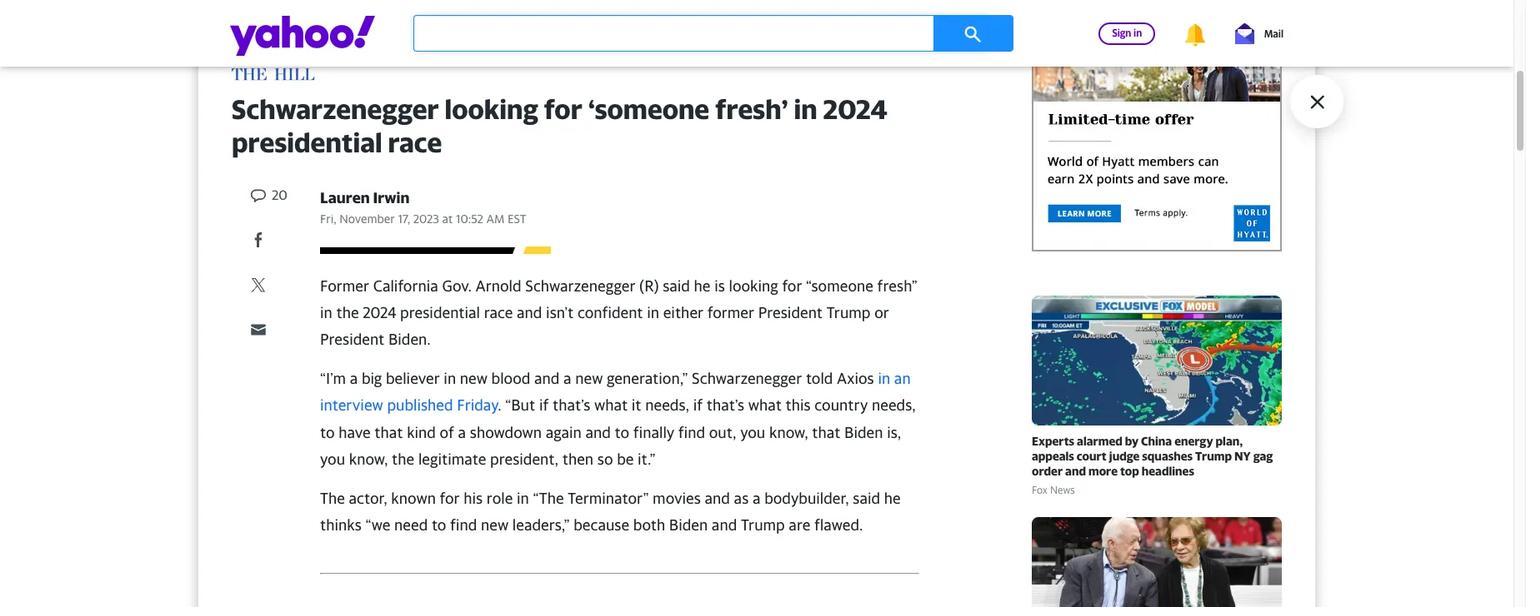 Task type: describe. For each thing, give the bounding box(es) containing it.
again
[[546, 424, 582, 442]]

in right believer
[[444, 370, 456, 388]]

a up the again
[[564, 370, 572, 388]]

former
[[320, 277, 369, 295]]

1 that from the left
[[375, 424, 403, 442]]

flawed.
[[814, 517, 863, 535]]

"the
[[533, 490, 564, 508]]

schwarzenegger looking for 'someone fresh' in 2024 presidential race article
[[232, 64, 1003, 608]]

the
[[320, 490, 345, 508]]

2 that's from the left
[[707, 397, 745, 415]]

for inside "the actor, known for his role in "the terminator" movies and as a bodybuilder, said he thinks "we need to find new leaders," because both biden and trump are flawed."
[[440, 490, 460, 508]]

have
[[339, 424, 371, 442]]

either
[[663, 304, 704, 322]]

alarmed
[[1077, 434, 1123, 448]]

order
[[1032, 464, 1063, 479]]

former california gov. arnold schwarzenegger (r) said he is looking for "someone fresh" in the 2024 presidential race and isn't confident in either former president trump or president biden.
[[320, 277, 918, 349]]

fresh'
[[715, 93, 788, 125]]

appeals
[[1032, 449, 1074, 464]]

by
[[1125, 434, 1139, 448]]

20 link
[[248, 186, 287, 206]]

a inside . "but if that's what it needs, if that's what this country needs, to have that kind of a showdown again and to finally find out, you know, that biden is, you know, the legitimate president, then so be it."
[[458, 424, 466, 442]]

0 horizontal spatial to
[[320, 424, 335, 442]]

1 if from the left
[[539, 397, 549, 415]]

am
[[486, 211, 505, 226]]

1 vertical spatial you
[[320, 451, 345, 469]]

in inside in an interview published friday
[[878, 370, 890, 388]]

out,
[[709, 424, 737, 442]]

2 if from the left
[[693, 397, 703, 415]]

schwarzenegger inside schwarzenegger looking for 'someone fresh' in 2024 presidential race
[[232, 93, 439, 125]]

10:52
[[456, 211, 483, 226]]

to inside "the actor, known for his role in "the terminator" movies and as a bodybuilder, said he thinks "we need to find new leaders," because both biden and trump are flawed."
[[432, 517, 446, 535]]

0 vertical spatial know,
[[769, 424, 808, 442]]

2 that from the left
[[812, 424, 841, 442]]

gag
[[1253, 449, 1273, 464]]

friday
[[457, 397, 498, 415]]

fox
[[1032, 484, 1048, 497]]

in an interview published friday link
[[320, 370, 911, 415]]

looking inside former california gov. arnold schwarzenegger (r) said he is looking for "someone fresh" in the 2024 presidential race and isn't confident in either former president trump or president biden.
[[729, 277, 778, 295]]

in inside toolbar
[[1134, 26, 1142, 39]]

and inside . "but if that's what it needs, if that's what this country needs, to have that kind of a showdown again and to finally find out, you know, that biden is, you know, the legitimate president, then so be it."
[[586, 424, 611, 442]]

and inside experts alarmed by china energy plan, appeals court judge squashes trump ny gag order and more top headlines fox news
[[1065, 464, 1086, 479]]

(r)
[[639, 277, 659, 295]]

trump inside former california gov. arnold schwarzenegger (r) said he is looking for "someone fresh" in the 2024 presidential race and isn't confident in either former president trump or president biden.
[[827, 304, 871, 322]]

find inside "the actor, known for his role in "the terminator" movies and as a bodybuilder, said he thinks "we need to find new leaders," because both biden and trump are flawed."
[[450, 517, 477, 535]]

said inside former california gov. arnold schwarzenegger (r) said he is looking for "someone fresh" in the 2024 presidential race and isn't confident in either former president trump or president biden.
[[663, 277, 690, 295]]

experts
[[1032, 434, 1075, 448]]

or
[[875, 304, 889, 322]]

are
[[789, 517, 811, 535]]

more
[[1089, 464, 1118, 479]]

because
[[574, 517, 630, 535]]

in inside "the actor, known for his role in "the terminator" movies and as a bodybuilder, said he thinks "we need to find new leaders," because both biden and trump are flawed."
[[517, 490, 529, 508]]

squashes
[[1142, 449, 1193, 464]]

he inside "the actor, known for his role in "the terminator" movies and as a bodybuilder, said he thinks "we need to find new leaders," because both biden and trump are flawed."
[[884, 490, 901, 508]]

est
[[508, 211, 526, 226]]

the hill image
[[232, 65, 316, 84]]

an
[[894, 370, 911, 388]]

is,
[[887, 424, 901, 442]]

1 vertical spatial advertisement region
[[1032, 43, 1282, 252]]

schwarzenegger looking for 'someone fresh' in 2024 presidential race
[[232, 93, 887, 158]]

confident
[[578, 304, 643, 322]]

actor,
[[349, 490, 387, 508]]

0 horizontal spatial president
[[320, 331, 385, 349]]

said inside "the actor, known for his role in "the terminator" movies and as a bodybuilder, said he thinks "we need to find new leaders," because both biden and trump are flawed."
[[853, 490, 880, 508]]

trump inside experts alarmed by china energy plan, appeals court judge squashes trump ny gag order and more top headlines fox news
[[1195, 449, 1232, 464]]

in an interview published friday
[[320, 370, 911, 415]]

0 vertical spatial president
[[758, 304, 823, 322]]

"someone
[[806, 277, 874, 295]]

race inside former california gov. arnold schwarzenegger (r) said he is looking for "someone fresh" in the 2024 presidential race and isn't confident in either former president trump or president biden.
[[484, 304, 513, 322]]

gov.
[[442, 277, 472, 295]]

mail link
[[1236, 23, 1284, 44]]

the inside . "but if that's what it needs, if that's what this country needs, to have that kind of a showdown again and to finally find out, you know, that biden is, you know, the legitimate president, then so be it."
[[392, 451, 415, 469]]

thinks
[[320, 517, 362, 535]]

sign in link
[[1099, 22, 1156, 45]]

in down the former
[[320, 304, 332, 322]]

headlines
[[1142, 464, 1195, 479]]

role
[[487, 490, 513, 508]]

'someone
[[588, 93, 710, 125]]

isn't
[[546, 304, 574, 322]]

court
[[1077, 449, 1107, 464]]

known
[[391, 490, 436, 508]]

find inside . "but if that's what it needs, if that's what this country needs, to have that kind of a showdown again and to finally find out, you know, that biden is, you know, the legitimate president, then so be it."
[[678, 424, 705, 442]]

trump inside "the actor, known for his role in "the terminator" movies and as a bodybuilder, said he thinks "we need to find new leaders," because both biden and trump are flawed."
[[741, 517, 785, 535]]

showdown
[[470, 424, 542, 442]]

he inside former california gov. arnold schwarzenegger (r) said he is looking for "someone fresh" in the 2024 presidential race and isn't confident in either former president trump or president biden.
[[694, 277, 711, 295]]

then
[[562, 451, 594, 469]]

17,
[[398, 211, 410, 226]]

and right blood
[[534, 370, 560, 388]]

judge
[[1109, 449, 1140, 464]]

sign
[[1112, 26, 1132, 39]]

this
[[786, 397, 811, 415]]

fresh"
[[877, 277, 918, 295]]

of
[[440, 424, 454, 442]]

20
[[272, 186, 287, 203]]

be
[[617, 451, 634, 469]]



Task type: locate. For each thing, give the bounding box(es) containing it.
president down "someone
[[758, 304, 823, 322]]

trump down the as
[[741, 517, 785, 535]]

trump down plan,
[[1195, 449, 1232, 464]]

"we
[[366, 517, 390, 535]]

blood
[[492, 370, 531, 388]]

presidential
[[232, 126, 382, 158], [400, 304, 480, 322]]

and left isn't at the bottom left of the page
[[517, 304, 542, 322]]

he down is,
[[884, 490, 901, 508]]

lauren irwin fri, november 17, 2023 at 10:52 am est
[[320, 189, 526, 226]]

kind
[[407, 424, 436, 442]]

1 horizontal spatial president
[[758, 304, 823, 322]]

0 horizontal spatial said
[[663, 277, 690, 295]]

lauren
[[320, 189, 370, 206]]

biden.
[[388, 331, 431, 349]]

experts alarmed by china energy plan, appeals court judge squashes trump ny gag order and more top headlines fox news
[[1032, 434, 1273, 497]]

terminator"
[[568, 490, 649, 508]]

the down kind
[[392, 451, 415, 469]]

know, down this
[[769, 424, 808, 442]]

and inside former california gov. arnold schwarzenegger (r) said he is looking for "someone fresh" in the 2024 presidential race and isn't confident in either former president trump or president biden.
[[517, 304, 542, 322]]

in inside schwarzenegger looking for 'someone fresh' in 2024 presidential race
[[794, 93, 818, 125]]

0 horizontal spatial that's
[[553, 397, 590, 415]]

believer
[[386, 370, 440, 388]]

2 what from the left
[[748, 397, 782, 415]]

find down his
[[450, 517, 477, 535]]

New! search field
[[413, 15, 1014, 52]]

country
[[815, 397, 868, 415]]

Search query text field
[[413, 15, 989, 52]]

biden inside . "but if that's what it needs, if that's what this country needs, to have that kind of a showdown again and to finally find out, you know, that biden is, you know, the legitimate president, then so be it."
[[845, 424, 883, 442]]

2023
[[413, 211, 439, 226]]

0 horizontal spatial trump
[[741, 517, 785, 535]]

if right it
[[693, 397, 703, 415]]

the inside former california gov. arnold schwarzenegger (r) said he is looking for "someone fresh" in the 2024 presidential race and isn't confident in either former president trump or president biden.
[[336, 304, 359, 322]]

for inside schwarzenegger looking for 'someone fresh' in 2024 presidential race
[[544, 93, 583, 125]]

0 vertical spatial race
[[388, 126, 442, 158]]

0 horizontal spatial looking
[[445, 93, 538, 125]]

president,
[[490, 451, 559, 469]]

0 horizontal spatial find
[[450, 517, 477, 535]]

1 vertical spatial looking
[[729, 277, 778, 295]]

generation,"
[[607, 370, 688, 388]]

0 vertical spatial advertisement region
[[353, 0, 1161, 10]]

0 horizontal spatial presidential
[[232, 126, 382, 158]]

1 horizontal spatial 2024
[[823, 93, 887, 125]]

new inside "the actor, known for his role in "the terminator" movies and as a bodybuilder, said he thinks "we need to find new leaders," because both biden and trump are flawed."
[[481, 517, 509, 535]]

arnold
[[476, 277, 521, 295]]

1 vertical spatial find
[[450, 517, 477, 535]]

0 vertical spatial trump
[[827, 304, 871, 322]]

schwarzenegger up isn't at the bottom left of the page
[[525, 277, 636, 295]]

2 vertical spatial schwarzenegger
[[692, 370, 802, 388]]

trump down "someone
[[827, 304, 871, 322]]

interview
[[320, 397, 383, 415]]

1 horizontal spatial presidential
[[400, 304, 480, 322]]

0 horizontal spatial biden
[[669, 517, 708, 535]]

for inside former california gov. arnold schwarzenegger (r) said he is looking for "someone fresh" in the 2024 presidential race and isn't confident in either former president trump or president biden.
[[782, 277, 802, 295]]

said up flawed.
[[853, 490, 880, 508]]

0 horizontal spatial what
[[594, 397, 628, 415]]

in right sign
[[1134, 26, 1142, 39]]

0 horizontal spatial if
[[539, 397, 549, 415]]

2 horizontal spatial trump
[[1195, 449, 1232, 464]]

at
[[442, 211, 453, 226]]

a inside "the actor, known for his role in "the terminator" movies and as a bodybuilder, said he thinks "we need to find new leaders," because both biden and trump are flawed."
[[753, 490, 761, 508]]

1 vertical spatial for
[[782, 277, 802, 295]]

1 horizontal spatial race
[[484, 304, 513, 322]]

looking
[[445, 93, 538, 125], [729, 277, 778, 295]]

that left kind
[[375, 424, 403, 442]]

it."
[[638, 451, 656, 469]]

presidential inside former california gov. arnold schwarzenegger (r) said he is looking for "someone fresh" in the 2024 presidential race and isn't confident in either former president trump or president biden.
[[400, 304, 480, 322]]

leaders,"
[[513, 517, 570, 535]]

0 horizontal spatial know,
[[349, 451, 388, 469]]

1 vertical spatial said
[[853, 490, 880, 508]]

0 vertical spatial biden
[[845, 424, 883, 442]]

looking inside schwarzenegger looking for 'someone fresh' in 2024 presidential race
[[445, 93, 538, 125]]

schwarzenegger up this
[[692, 370, 802, 388]]

0 vertical spatial for
[[544, 93, 583, 125]]

0 horizontal spatial he
[[694, 277, 711, 295]]

fri,
[[320, 211, 337, 226]]

1 needs, from the left
[[645, 397, 689, 415]]

november
[[340, 211, 395, 226]]

and left the as
[[705, 490, 730, 508]]

in down (r)
[[647, 304, 659, 322]]

what left it
[[594, 397, 628, 415]]

0 horizontal spatial that
[[375, 424, 403, 442]]

1 horizontal spatial what
[[748, 397, 782, 415]]

1 horizontal spatial looking
[[729, 277, 778, 295]]

2024
[[823, 93, 887, 125], [363, 304, 396, 322]]

advertisement region
[[353, 0, 1161, 10], [1032, 43, 1282, 252]]

1 horizontal spatial the
[[392, 451, 415, 469]]

1 horizontal spatial that's
[[707, 397, 745, 415]]

for
[[544, 93, 583, 125], [782, 277, 802, 295], [440, 490, 460, 508]]

you right out,
[[740, 424, 765, 442]]

2 horizontal spatial for
[[782, 277, 802, 295]]

1 horizontal spatial to
[[432, 517, 446, 535]]

toolbar containing sign in
[[1072, 20, 1284, 47]]

0 horizontal spatial race
[[388, 126, 442, 158]]

1 horizontal spatial said
[[853, 490, 880, 508]]

new!
[[989, 15, 1014, 28]]

"i'm
[[320, 370, 346, 388]]

presidential inside schwarzenegger looking for 'someone fresh' in 2024 presidential race
[[232, 126, 382, 158]]

2 vertical spatial for
[[440, 490, 460, 508]]

the actor, known for his role in "the terminator" movies and as a bodybuilder, said he thinks "we need to find new leaders," because both biden and trump are flawed.
[[320, 490, 901, 535]]

in right role
[[517, 490, 529, 508]]

1 horizontal spatial for
[[544, 93, 583, 125]]

he
[[694, 277, 711, 295], [884, 490, 901, 508]]

1 vertical spatial president
[[320, 331, 385, 349]]

biden left is,
[[845, 424, 883, 442]]

needs, up finally
[[645, 397, 689, 415]]

if right "but at the left bottom of page
[[539, 397, 549, 415]]

news
[[1050, 484, 1075, 497]]

a right the as
[[753, 490, 761, 508]]

0 horizontal spatial needs,
[[645, 397, 689, 415]]

1 horizontal spatial he
[[884, 490, 901, 508]]

0 vertical spatial you
[[740, 424, 765, 442]]

trump
[[827, 304, 871, 322], [1195, 449, 1232, 464], [741, 517, 785, 535]]

0 vertical spatial 2024
[[823, 93, 887, 125]]

2024 inside former california gov. arnold schwarzenegger (r) said he is looking for "someone fresh" in the 2024 presidential race and isn't confident in either former president trump or president biden.
[[363, 304, 396, 322]]

0 vertical spatial schwarzenegger
[[232, 93, 439, 125]]

1 horizontal spatial schwarzenegger
[[525, 277, 636, 295]]

finally
[[633, 424, 675, 442]]

0 vertical spatial the
[[336, 304, 359, 322]]

schwarzenegger inside former california gov. arnold schwarzenegger (r) said he is looking for "someone fresh" in the 2024 presidential race and isn't confident in either former president trump or president biden.
[[525, 277, 636, 295]]

in left an
[[878, 370, 890, 388]]

2 vertical spatial trump
[[741, 517, 785, 535]]

.
[[498, 397, 502, 415]]

know, down have
[[349, 451, 388, 469]]

2 needs, from the left
[[872, 397, 916, 415]]

top
[[1120, 464, 1139, 479]]

biden inside "the actor, known for his role in "the terminator" movies and as a bodybuilder, said he thinks "we need to find new leaders," because both biden and trump are flawed."
[[669, 517, 708, 535]]

president
[[758, 304, 823, 322], [320, 331, 385, 349]]

1 horizontal spatial needs,
[[872, 397, 916, 415]]

race up irwin
[[388, 126, 442, 158]]

1 horizontal spatial biden
[[845, 424, 883, 442]]

"but
[[505, 397, 535, 415]]

1 horizontal spatial you
[[740, 424, 765, 442]]

if
[[539, 397, 549, 415], [693, 397, 703, 415]]

he left is
[[694, 277, 711, 295]]

presidential up the 20 in the left of the page
[[232, 126, 382, 158]]

0 vertical spatial find
[[678, 424, 705, 442]]

told
[[806, 370, 833, 388]]

the
[[336, 304, 359, 322], [392, 451, 415, 469]]

2 horizontal spatial to
[[615, 424, 630, 442]]

1 vertical spatial schwarzenegger
[[525, 277, 636, 295]]

0 horizontal spatial for
[[440, 490, 460, 508]]

1 vertical spatial 2024
[[363, 304, 396, 322]]

0 vertical spatial looking
[[445, 93, 538, 125]]

said right (r)
[[663, 277, 690, 295]]

1 horizontal spatial trump
[[827, 304, 871, 322]]

california
[[373, 277, 438, 295]]

mail
[[1264, 27, 1284, 40]]

race inside schwarzenegger looking for 'someone fresh' in 2024 presidential race
[[388, 126, 442, 158]]

2024 inside schwarzenegger looking for 'someone fresh' in 2024 presidential race
[[823, 93, 887, 125]]

bodybuilder,
[[765, 490, 849, 508]]

that's up out,
[[707, 397, 745, 415]]

that down country
[[812, 424, 841, 442]]

and
[[517, 304, 542, 322], [534, 370, 560, 388], [586, 424, 611, 442], [1065, 464, 1086, 479], [705, 490, 730, 508], [712, 517, 737, 535]]

presidential down gov.
[[400, 304, 480, 322]]

said
[[663, 277, 690, 295], [853, 490, 880, 508]]

that's up the again
[[553, 397, 590, 415]]

1 horizontal spatial find
[[678, 424, 705, 442]]

a left big
[[350, 370, 358, 388]]

that's
[[553, 397, 590, 415], [707, 397, 745, 415]]

needs,
[[645, 397, 689, 415], [872, 397, 916, 415]]

0 horizontal spatial you
[[320, 451, 345, 469]]

irwin
[[373, 189, 410, 206]]

energy
[[1175, 434, 1213, 448]]

you down have
[[320, 451, 345, 469]]

experts alarmed by china energy plan, appeals court judge squashes trump ny gag order and more top headlines link
[[1032, 434, 1282, 479]]

sign in
[[1112, 26, 1142, 39]]

what
[[594, 397, 628, 415], [748, 397, 782, 415]]

0 horizontal spatial schwarzenegger
[[232, 93, 439, 125]]

and up so
[[586, 424, 611, 442]]

race
[[388, 126, 442, 158], [484, 304, 513, 322]]

1 vertical spatial he
[[884, 490, 901, 508]]

the down the former
[[336, 304, 359, 322]]

1 horizontal spatial that
[[812, 424, 841, 442]]

a right of
[[458, 424, 466, 442]]

1 horizontal spatial know,
[[769, 424, 808, 442]]

both
[[633, 517, 665, 535]]

race down arnold
[[484, 304, 513, 322]]

0 horizontal spatial 2024
[[363, 304, 396, 322]]

biden down movies
[[669, 517, 708, 535]]

a
[[350, 370, 358, 388], [564, 370, 572, 388], [458, 424, 466, 442], [753, 490, 761, 508]]

in right fresh'
[[794, 93, 818, 125]]

need
[[394, 517, 428, 535]]

president up "i'm
[[320, 331, 385, 349]]

to up be
[[615, 424, 630, 442]]

0 vertical spatial said
[[663, 277, 690, 295]]

to left have
[[320, 424, 335, 442]]

1 horizontal spatial if
[[693, 397, 703, 415]]

needs, up is,
[[872, 397, 916, 415]]

to right need
[[432, 517, 446, 535]]

what left this
[[748, 397, 782, 415]]

know,
[[769, 424, 808, 442], [349, 451, 388, 469]]

1 vertical spatial the
[[392, 451, 415, 469]]

1 vertical spatial biden
[[669, 517, 708, 535]]

1 vertical spatial know,
[[349, 451, 388, 469]]

. "but if that's what it needs, if that's what this country needs, to have that kind of a showdown again and to finally find out, you know, that biden is, you know, the legitimate president, then so be it."
[[320, 397, 916, 469]]

and down the as
[[712, 517, 737, 535]]

legitimate
[[418, 451, 486, 469]]

0 vertical spatial he
[[694, 277, 711, 295]]

"i'm a big believer in new blood and a new generation," schwarzenegger told axios
[[320, 370, 878, 388]]

published
[[387, 397, 453, 415]]

2 horizontal spatial schwarzenegger
[[692, 370, 802, 388]]

0 vertical spatial presidential
[[232, 126, 382, 158]]

movies
[[653, 490, 701, 508]]

1 that's from the left
[[553, 397, 590, 415]]

1 what from the left
[[594, 397, 628, 415]]

0 horizontal spatial the
[[336, 304, 359, 322]]

1 vertical spatial race
[[484, 304, 513, 322]]

and down court
[[1065, 464, 1086, 479]]

it
[[632, 397, 642, 415]]

biden
[[845, 424, 883, 442], [669, 517, 708, 535]]

1 vertical spatial presidential
[[400, 304, 480, 322]]

schwarzenegger down the hill image
[[232, 93, 439, 125]]

big
[[362, 370, 382, 388]]

axios
[[837, 370, 874, 388]]

former
[[708, 304, 754, 322]]

new
[[460, 370, 488, 388], [575, 370, 603, 388], [481, 517, 509, 535]]

that
[[375, 424, 403, 442], [812, 424, 841, 442]]

find left out,
[[678, 424, 705, 442]]

1 vertical spatial trump
[[1195, 449, 1232, 464]]

is
[[715, 277, 725, 295]]

plan,
[[1216, 434, 1243, 448]]

toolbar
[[1072, 20, 1284, 47]]



Task type: vqa. For each thing, say whether or not it's contained in the screenshot.
"trump" in The actor, known for his role in "The Terminator" movies and as a bodybuilder, said he thinks "we need to find new leaders," because both Biden and Trump are flawed.
yes



